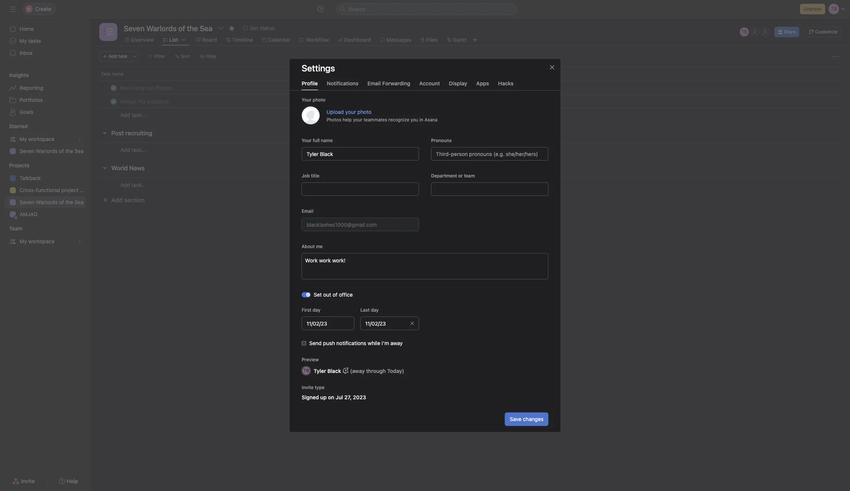Task type: locate. For each thing, give the bounding box(es) containing it.
3 add task… row from the top
[[90, 178, 850, 192]]

department or team
[[431, 173, 475, 179]]

2 vertical spatial add task… row
[[90, 178, 850, 192]]

0 vertical spatial seven
[[20, 148, 34, 154]]

seven
[[20, 148, 34, 154], [20, 199, 34, 205]]

0 vertical spatial workspace
[[28, 136, 55, 142]]

0 horizontal spatial black
[[328, 368, 341, 374]]

2 seven warlords of the sea from the top
[[20, 199, 84, 205]]

1 vertical spatial workspace
[[28, 238, 55, 245]]

task… up "section"
[[132, 182, 146, 188]]

portfolios link
[[5, 94, 86, 106]]

1 vertical spatial my workspace link
[[5, 236, 86, 248]]

invite
[[302, 385, 314, 390], [21, 478, 35, 485]]

None text field
[[302, 147, 419, 161], [431, 182, 549, 196], [302, 317, 354, 330], [302, 147, 419, 161], [431, 182, 549, 196], [302, 317, 354, 330]]

1 vertical spatial seven warlords of the sea link
[[5, 196, 86, 208]]

photos
[[327, 117, 341, 122]]

1 horizontal spatial tyler black
[[345, 85, 368, 90]]

my workspace link
[[5, 133, 86, 145], [5, 236, 86, 248]]

my workspace link down the "amjad" link
[[5, 236, 86, 248]]

1 horizontal spatial email
[[368, 80, 381, 87]]

0 vertical spatial black
[[357, 85, 368, 90]]

tyler inside row
[[345, 85, 355, 90]]

tyler
[[345, 85, 355, 90], [314, 368, 326, 374]]

0 vertical spatial seven warlords of the sea link
[[5, 145, 86, 157]]

0 vertical spatial email
[[368, 80, 381, 87]]

invite inside invite type signed up on jul 27, 2023
[[302, 385, 314, 390]]

0 vertical spatial my workspace
[[20, 136, 55, 142]]

add task… row down display button
[[90, 108, 850, 122]]

2 my workspace link from the top
[[5, 236, 86, 248]]

1 vertical spatial of
[[59, 199, 64, 205]]

seven inside "projects" element
[[20, 199, 34, 205]]

2 warlords from the top
[[36, 199, 58, 205]]

0 horizontal spatial photo
[[313, 97, 326, 103]]

Optional text field
[[360, 317, 419, 330]]

add section
[[111, 197, 145, 204]]

assign hq locations cell
[[90, 94, 331, 108]]

email forwarding
[[368, 80, 410, 87]]

1 vertical spatial my workspace
[[20, 238, 55, 245]]

my inside starred element
[[20, 136, 27, 142]]

0 horizontal spatial email
[[302, 208, 313, 214]]

1 horizontal spatial name
[[321, 138, 333, 143]]

2 vertical spatial task…
[[132, 182, 146, 188]]

seven warlords of the sea up talkback link
[[20, 148, 84, 154]]

tb inside button
[[741, 29, 747, 35]]

3 my from the top
[[20, 238, 27, 245]]

0 vertical spatial of
[[59, 148, 64, 154]]

projects button
[[0, 162, 29, 169]]

my workspace down team at the left of the page
[[20, 238, 55, 245]]

seven warlords of the sea inside "projects" element
[[20, 199, 84, 205]]

0 vertical spatial invite
[[302, 385, 314, 390]]

save
[[510, 416, 522, 422]]

my workspace link down goals link
[[5, 133, 86, 145]]

1 day from the left
[[313, 307, 321, 313]]

1 completed image from the top
[[109, 83, 118, 92]]

seven warlords of the sea link up talkback link
[[5, 145, 86, 157]]

warlords up talkback link
[[36, 148, 58, 154]]

add task… row up "team"
[[90, 143, 850, 157]]

1 my workspace from the top
[[20, 136, 55, 142]]

2 my from the top
[[20, 136, 27, 142]]

add task…
[[120, 112, 146, 118], [120, 147, 146, 153], [120, 182, 146, 188]]

add task… for news
[[120, 182, 146, 188]]

photo down profile button
[[313, 97, 326, 103]]

teams element
[[0, 222, 90, 249]]

seven inside starred element
[[20, 148, 34, 154]]

asana
[[425, 117, 438, 122]]

2 completed image from the top
[[109, 97, 118, 106]]

seven warlords of the sea down cross-functional project plan
[[20, 199, 84, 205]]

day
[[313, 307, 321, 313], [371, 307, 379, 313]]

1 vertical spatial the
[[65, 199, 73, 205]]

tyler black inside row
[[345, 85, 368, 90]]

your down profile button
[[302, 97, 312, 103]]

workspace
[[28, 136, 55, 142], [28, 238, 55, 245]]

0 vertical spatial completed image
[[109, 83, 118, 92]]

preview
[[302, 357, 319, 363]]

of down cross-functional project plan
[[59, 199, 64, 205]]

add task
[[109, 53, 127, 59]]

task… for news
[[132, 182, 146, 188]]

world news button
[[111, 161, 145, 175]]

0 horizontal spatial tyler
[[314, 368, 326, 374]]

1 vertical spatial your
[[353, 117, 362, 122]]

add task… up "section"
[[120, 182, 146, 188]]

1 vertical spatial tyler
[[314, 368, 326, 374]]

list link
[[163, 36, 178, 44]]

add task… down post recruiting
[[120, 147, 146, 153]]

day for last day
[[371, 307, 379, 313]]

1 horizontal spatial black
[[357, 85, 368, 90]]

department
[[431, 173, 457, 179]]

add left "section"
[[111, 197, 123, 204]]

completed image inside assign hq locations cell
[[109, 97, 118, 106]]

starred button
[[0, 123, 28, 130]]

1 vertical spatial my
[[20, 136, 27, 142]]

1 my from the top
[[20, 38, 27, 44]]

tyler black down assignee
[[345, 85, 368, 90]]

0 vertical spatial task…
[[132, 112, 146, 118]]

notifications
[[327, 80, 359, 87]]

0 vertical spatial tyler black
[[345, 85, 368, 90]]

invite type signed up on jul 27, 2023
[[302, 385, 366, 401]]

1 vertical spatial your
[[302, 138, 312, 143]]

0 vertical spatial your
[[302, 97, 312, 103]]

add task… row for post recruiting
[[90, 143, 850, 157]]

1 vertical spatial add task…
[[120, 147, 146, 153]]

1 your from the top
[[302, 97, 312, 103]]

1 horizontal spatial photo
[[357, 109, 372, 115]]

collapse task list for this section image
[[102, 130, 108, 136]]

projects
[[9, 162, 29, 169]]

insights button
[[0, 71, 29, 79]]

goals link
[[5, 106, 86, 118]]

files
[[426, 36, 438, 43]]

Third-person pronouns (e.g. she/her/hers) text field
[[431, 147, 549, 161]]

task… down recruiting
[[132, 147, 146, 153]]

0 vertical spatial seven warlords of the sea
[[20, 148, 84, 154]]

seven up projects
[[20, 148, 34, 154]]

1 vertical spatial photo
[[357, 109, 372, 115]]

list image
[[104, 27, 113, 36]]

completed image inside the recruiting top pirates cell
[[109, 83, 118, 92]]

workspace down the "amjad" link
[[28, 238, 55, 245]]

the down "project"
[[65, 199, 73, 205]]

upload
[[327, 109, 344, 115]]

while
[[368, 340, 380, 346]]

office
[[339, 292, 353, 298]]

0 horizontal spatial invite
[[21, 478, 35, 485]]

1 workspace from the top
[[28, 136, 55, 142]]

2 sea from the top
[[75, 199, 84, 205]]

my tasks
[[20, 38, 41, 44]]

add task… button up "section"
[[120, 181, 146, 189]]

1 vertical spatial add task… button
[[120, 146, 146, 154]]

changes
[[523, 416, 544, 422]]

upgrade
[[804, 6, 822, 12]]

your up the help
[[345, 109, 356, 115]]

0 vertical spatial tyler
[[345, 85, 355, 90]]

warlords down the cross-functional project plan link
[[36, 199, 58, 205]]

sea inside "projects" element
[[75, 199, 84, 205]]

day right first
[[313, 307, 321, 313]]

home
[[20, 26, 34, 32]]

1 vertical spatial seven
[[20, 199, 34, 205]]

add task… row for world news
[[90, 178, 850, 192]]

1 warlords from the top
[[36, 148, 58, 154]]

files link
[[420, 36, 438, 44]]

0 vertical spatial warlords
[[36, 148, 58, 154]]

row
[[90, 67, 850, 81], [99, 81, 841, 81], [90, 81, 850, 95], [90, 94, 850, 108]]

2 vertical spatial my
[[20, 238, 27, 245]]

2 add task… row from the top
[[90, 143, 850, 157]]

0 vertical spatial your
[[345, 109, 356, 115]]

1 seven from the top
[[20, 148, 34, 154]]

0 horizontal spatial day
[[313, 307, 321, 313]]

jul
[[336, 394, 343, 401]]

name right full
[[321, 138, 333, 143]]

2 vertical spatial of
[[333, 292, 338, 298]]

day right last
[[371, 307, 379, 313]]

the up talkback link
[[65, 148, 73, 154]]

add task… button for recruiting
[[120, 146, 146, 154]]

0 vertical spatial the
[[65, 148, 73, 154]]

1 horizontal spatial tyler
[[345, 85, 355, 90]]

save changes button
[[505, 413, 549, 426]]

0 vertical spatial add task… button
[[120, 111, 146, 119]]

talkback
[[20, 175, 41, 181]]

0 vertical spatial my workspace link
[[5, 133, 86, 145]]

0 vertical spatial add task…
[[120, 112, 146, 118]]

warlords inside starred element
[[36, 148, 58, 154]]

add up add section button on the top left
[[120, 182, 130, 188]]

of for 2nd the seven warlords of the sea link from the top of the page
[[59, 199, 64, 205]]

2 vertical spatial add task…
[[120, 182, 146, 188]]

goals
[[20, 109, 33, 115]]

list
[[169, 36, 178, 43]]

add task… button down post recruiting
[[120, 146, 146, 154]]

1 vertical spatial task…
[[132, 147, 146, 153]]

workflow link
[[300, 36, 329, 44]]

3 add task… button from the top
[[120, 181, 146, 189]]

1 task… from the top
[[132, 112, 146, 118]]

my left tasks on the top left of the page
[[20, 38, 27, 44]]

add task… down assign hq locations text box
[[120, 112, 146, 118]]

black
[[357, 85, 368, 90], [328, 368, 341, 374]]

2 add task… from the top
[[120, 147, 146, 153]]

share button
[[774, 27, 800, 37]]

1 horizontal spatial invite
[[302, 385, 314, 390]]

1 vertical spatial warlords
[[36, 199, 58, 205]]

1 vertical spatial invite
[[21, 478, 35, 485]]

0 vertical spatial tb
[[741, 29, 747, 35]]

last
[[360, 307, 370, 313]]

recruiting top pirates cell
[[90, 81, 331, 95]]

1 horizontal spatial day
[[371, 307, 379, 313]]

2 add task… button from the top
[[120, 146, 146, 154]]

the inside starred element
[[65, 148, 73, 154]]

0 horizontal spatial tyler black
[[314, 368, 341, 374]]

your right the help
[[353, 117, 362, 122]]

share
[[784, 29, 796, 35]]

2 task… from the top
[[132, 147, 146, 153]]

2 day from the left
[[371, 307, 379, 313]]

my down team at the left of the page
[[20, 238, 27, 245]]

0 vertical spatial sea
[[75, 148, 84, 154]]

overview
[[131, 36, 154, 43]]

of inside "projects" element
[[59, 199, 64, 205]]

my
[[20, 38, 27, 44], [20, 136, 27, 142], [20, 238, 27, 245]]

upload your photo photos help your teammates recognize you in asana
[[327, 109, 438, 122]]

hide sidebar image
[[10, 6, 16, 12]]

completed image up completed option
[[109, 83, 118, 92]]

1 my workspace link from the top
[[5, 133, 86, 145]]

amjad link
[[5, 208, 86, 220]]

my workspace down the starred at the left top
[[20, 136, 55, 142]]

email left forwarding
[[368, 80, 381, 87]]

i'm
[[382, 340, 389, 346]]

tyler down preview
[[314, 368, 326, 374]]

email up "about"
[[302, 208, 313, 214]]

1 vertical spatial add task… row
[[90, 143, 850, 157]]

1 add task… from the top
[[120, 112, 146, 118]]

my down the starred at the left top
[[20, 136, 27, 142]]

warlords
[[36, 148, 58, 154], [36, 199, 58, 205]]

world
[[111, 165, 128, 172]]

task… down assign hq locations text box
[[132, 112, 146, 118]]

settings
[[302, 63, 335, 73]]

seven warlords of the sea inside starred element
[[20, 148, 84, 154]]

tyler black
[[345, 85, 368, 90], [314, 368, 341, 374]]

type
[[315, 385, 325, 390]]

1 vertical spatial tb
[[336, 85, 342, 90]]

seven down the cross-
[[20, 199, 34, 205]]

None text field
[[122, 21, 214, 35], [302, 182, 419, 196], [302, 218, 419, 231], [122, 21, 214, 35], [302, 182, 419, 196], [302, 218, 419, 231]]

add up post recruiting
[[120, 112, 130, 118]]

about me
[[302, 244, 323, 249]]

completed image
[[109, 83, 118, 92], [109, 97, 118, 106]]

account
[[419, 80, 440, 87]]

email for email
[[302, 208, 313, 214]]

signed
[[302, 394, 319, 401]]

your left full
[[302, 138, 312, 143]]

1 vertical spatial email
[[302, 208, 313, 214]]

completed image down completed checkbox
[[109, 97, 118, 106]]

my inside teams element
[[20, 238, 27, 245]]

of inside starred element
[[59, 148, 64, 154]]

workflow
[[306, 36, 329, 43]]

1 the from the top
[[65, 148, 73, 154]]

board link
[[196, 36, 217, 44]]

reporting
[[20, 85, 43, 91]]

2 vertical spatial add task… button
[[120, 181, 146, 189]]

0 horizontal spatial name
[[112, 71, 123, 77]]

add task… button down assign hq locations text box
[[120, 111, 146, 119]]

2 your from the top
[[302, 138, 312, 143]]

seven warlords of the sea link down functional at the left top
[[5, 196, 86, 208]]

2 horizontal spatial tb
[[741, 29, 747, 35]]

tb
[[741, 29, 747, 35], [336, 85, 342, 90], [303, 368, 309, 374]]

warlords inside "projects" element
[[36, 199, 58, 205]]

1 vertical spatial name
[[321, 138, 333, 143]]

add task… inside the header untitled section tree grid
[[120, 112, 146, 118]]

your
[[345, 109, 356, 115], [353, 117, 362, 122]]

1 vertical spatial sea
[[75, 199, 84, 205]]

forwarding
[[382, 80, 410, 87]]

1 sea from the top
[[75, 148, 84, 154]]

invite inside button
[[21, 478, 35, 485]]

the inside "projects" element
[[65, 199, 73, 205]]

tyler black up the type
[[314, 368, 341, 374]]

add task… row down "third-person pronouns (e.g. she/her/hers)" text box
[[90, 178, 850, 192]]

task… inside the header untitled section tree grid
[[132, 112, 146, 118]]

task…
[[132, 112, 146, 118], [132, 147, 146, 153], [132, 182, 146, 188]]

1 vertical spatial completed image
[[109, 97, 118, 106]]

3 task… from the top
[[132, 182, 146, 188]]

0 vertical spatial add task… row
[[90, 108, 850, 122]]

display
[[449, 80, 467, 87]]

Completed checkbox
[[109, 83, 118, 92]]

name right task
[[112, 71, 123, 77]]

add
[[109, 53, 117, 59], [120, 112, 130, 118], [120, 147, 130, 153], [120, 182, 130, 188], [111, 197, 123, 204]]

1 seven warlords of the sea from the top
[[20, 148, 84, 154]]

send
[[309, 340, 322, 346]]

photo up teammates
[[357, 109, 372, 115]]

messages
[[386, 36, 411, 43]]

projects element
[[0, 159, 90, 222]]

warlords for 2nd the seven warlords of the sea link from the top of the page
[[36, 199, 58, 205]]

tyler down assignee
[[345, 85, 355, 90]]

1 horizontal spatial tb
[[336, 85, 342, 90]]

black inside the header untitled section tree grid
[[357, 85, 368, 90]]

add down post recruiting button
[[120, 147, 130, 153]]

set out of office switch
[[302, 292, 311, 297]]

2 the from the top
[[65, 199, 73, 205]]

email inside 'button'
[[368, 80, 381, 87]]

header untitled section tree grid
[[90, 81, 850, 122]]

2 workspace from the top
[[28, 238, 55, 245]]

workspace down goals link
[[28, 136, 55, 142]]

add inside the header untitled section tree grid
[[120, 112, 130, 118]]

2 vertical spatial tb
[[303, 368, 309, 374]]

1 add task… button from the top
[[120, 111, 146, 119]]

1 vertical spatial tyler black
[[314, 368, 341, 374]]

Recruiting top Pirates text field
[[119, 84, 175, 92]]

cross-
[[20, 187, 36, 193]]

2 my workspace from the top
[[20, 238, 55, 245]]

name
[[112, 71, 123, 77], [321, 138, 333, 143]]

last day
[[360, 307, 379, 313]]

1 vertical spatial seven warlords of the sea
[[20, 199, 84, 205]]

3 add task… from the top
[[120, 182, 146, 188]]

0 vertical spatial photo
[[313, 97, 326, 103]]

of right out
[[333, 292, 338, 298]]

2 seven from the top
[[20, 199, 34, 205]]

of up talkback link
[[59, 148, 64, 154]]

gantt
[[453, 36, 467, 43]]

profile button
[[302, 80, 318, 90]]

my inside global element
[[20, 38, 27, 44]]

add task button
[[99, 51, 131, 62]]

add task… row
[[90, 108, 850, 122], [90, 143, 850, 157], [90, 178, 850, 192]]

upgrade button
[[800, 4, 825, 14]]

recognize
[[389, 117, 409, 122]]

0 vertical spatial my
[[20, 38, 27, 44]]



Task type: vqa. For each thing, say whether or not it's contained in the screenshot.
list box
no



Task type: describe. For each thing, give the bounding box(es) containing it.
about
[[302, 244, 315, 249]]

tb inside row
[[336, 85, 342, 90]]

task… for recruiting
[[132, 147, 146, 153]]

board
[[202, 36, 217, 43]]

apps
[[476, 80, 489, 87]]

timeline link
[[226, 36, 253, 44]]

on
[[328, 394, 334, 401]]

add task… button for news
[[120, 181, 146, 189]]

timeline
[[232, 36, 253, 43]]

my for teams element
[[20, 238, 27, 245]]

seven warlords of the sea for 2nd the seven warlords of the sea link from the top of the page
[[20, 199, 84, 205]]

cross-functional project plan
[[20, 187, 90, 193]]

assignee
[[334, 71, 354, 77]]

team button
[[0, 225, 22, 232]]

my workspace link inside starred element
[[5, 133, 86, 145]]

in
[[420, 117, 423, 122]]

(away
[[350, 368, 365, 374]]

of for 2nd the seven warlords of the sea link from the bottom
[[59, 148, 64, 154]]

0 vertical spatial name
[[112, 71, 123, 77]]

notifications
[[336, 340, 366, 346]]

upload your photo button
[[327, 109, 372, 115]]

my tasks link
[[5, 35, 86, 47]]

Send push notifications while I'm away checkbox
[[302, 341, 306, 346]]

calendar
[[268, 36, 291, 43]]

cross-functional project plan link
[[5, 184, 90, 196]]

inbox link
[[5, 47, 86, 59]]

apps button
[[476, 80, 489, 90]]

tasks
[[28, 38, 41, 44]]

up
[[320, 394, 327, 401]]

teammates
[[364, 117, 387, 122]]

2023
[[353, 394, 366, 401]]

add left task
[[109, 53, 117, 59]]

you
[[411, 117, 418, 122]]

away
[[391, 340, 403, 346]]

push
[[323, 340, 335, 346]]

1 vertical spatial black
[[328, 368, 341, 374]]

gantt link
[[447, 36, 467, 44]]

completed image for assign hq locations text box
[[109, 97, 118, 106]]

my workspace link inside teams element
[[5, 236, 86, 248]]

your for your photo
[[302, 138, 312, 143]]

hacks
[[498, 80, 514, 87]]

post recruiting
[[111, 130, 152, 137]]

set out of office
[[314, 292, 353, 298]]

global element
[[0, 18, 90, 64]]

completed image for recruiting top pirates text field
[[109, 83, 118, 92]]

notifications button
[[327, 80, 359, 90]]

clear date image
[[410, 321, 415, 326]]

me
[[316, 244, 323, 249]]

set
[[314, 292, 322, 298]]

post
[[111, 130, 124, 137]]

Assign HQ locations text field
[[119, 98, 171, 105]]

my workspace inside starred element
[[20, 136, 55, 142]]

invite for invite type signed up on jul 27, 2023
[[302, 385, 314, 390]]

messages link
[[380, 36, 411, 44]]

seven for 2nd the seven warlords of the sea link from the top of the page
[[20, 199, 34, 205]]

team
[[9, 225, 22, 232]]

title
[[311, 173, 319, 179]]

or
[[458, 173, 463, 179]]

calendar link
[[262, 36, 291, 44]]

invite for invite
[[21, 478, 35, 485]]

news
[[129, 165, 145, 172]]

reporting link
[[5, 82, 86, 94]]

pronouns
[[431, 138, 452, 143]]

talkback link
[[5, 172, 86, 184]]

row containing task name
[[90, 67, 850, 81]]

sea inside starred element
[[75, 148, 84, 154]]

0 horizontal spatial tb
[[303, 368, 309, 374]]

1 seven warlords of the sea link from the top
[[5, 145, 86, 157]]

dashboard link
[[338, 36, 371, 44]]

add for the 'add task…' row corresponding to world news
[[120, 182, 130, 188]]

seven warlords of the sea for 2nd the seven warlords of the sea link from the bottom
[[20, 148, 84, 154]]

team
[[464, 173, 475, 179]]

remove from starred image
[[229, 25, 235, 31]]

task name
[[101, 71, 123, 77]]

first day
[[302, 307, 321, 313]]

job
[[302, 173, 310, 179]]

workspace inside teams element
[[28, 238, 55, 245]]

first
[[302, 307, 311, 313]]

home link
[[5, 23, 86, 35]]

warlords for 2nd the seven warlords of the sea link from the bottom
[[36, 148, 58, 154]]

plan
[[80, 187, 90, 193]]

2 seven warlords of the sea link from the top
[[5, 196, 86, 208]]

my workspace inside teams element
[[20, 238, 55, 245]]

your photo
[[302, 97, 326, 103]]

workspace inside starred element
[[28, 136, 55, 142]]

upload new photo image
[[302, 106, 320, 125]]

add for 3rd the 'add task…' row from the bottom of the page
[[120, 112, 130, 118]]

close image
[[549, 64, 555, 70]]

task
[[118, 53, 127, 59]]

insights element
[[0, 68, 90, 120]]

row containing tb
[[90, 81, 850, 95]]

your for settings
[[302, 97, 312, 103]]

day for first day
[[313, 307, 321, 313]]

starred element
[[0, 120, 90, 159]]

display button
[[449, 80, 467, 90]]

dashboard
[[344, 36, 371, 43]]

Completed checkbox
[[109, 97, 118, 106]]

starred
[[9, 123, 28, 129]]

amjad
[[20, 211, 38, 217]]

email for email forwarding
[[368, 80, 381, 87]]

seven for 2nd the seven warlords of the sea link from the bottom
[[20, 148, 34, 154]]

section
[[124, 197, 145, 204]]

tb button
[[740, 27, 749, 36]]

task
[[101, 71, 111, 77]]

my for global element
[[20, 38, 27, 44]]

email forwarding button
[[368, 80, 410, 90]]

add section button
[[99, 193, 148, 207]]

today)
[[387, 368, 404, 374]]

functional
[[36, 187, 60, 193]]

job title
[[302, 173, 319, 179]]

1 add task… row from the top
[[90, 108, 850, 122]]

add task… for recruiting
[[120, 147, 146, 153]]

add for post recruiting's the 'add task…' row
[[120, 147, 130, 153]]

I usually work from 9am-5pm PST. Feel free to assign me a task with a due date anytime. Also, I love dogs! text field
[[302, 253, 549, 280]]

add task… button inside the header untitled section tree grid
[[120, 111, 146, 119]]

photo inside upload your photo photos help your teammates recognize you in asana
[[357, 109, 372, 115]]

collapse task list for this section image
[[102, 165, 108, 171]]



